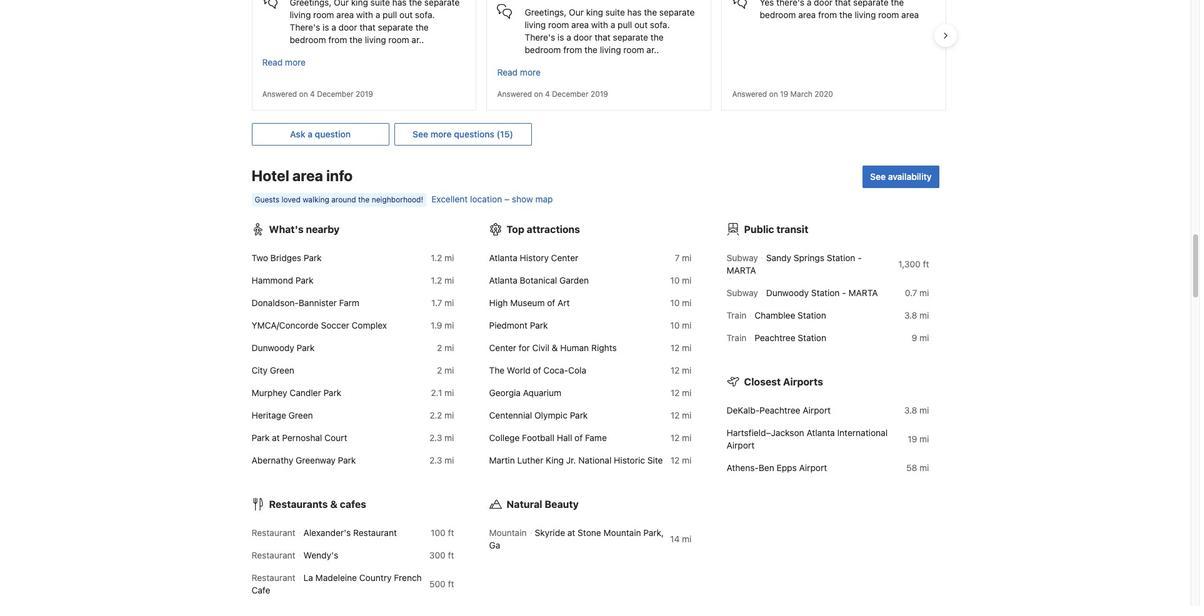 Task type: describe. For each thing, give the bounding box(es) containing it.
athens-ben epps airport
[[727, 463, 827, 473]]

out for card 1 of 6 'group'
[[399, 10, 413, 20]]

december for card 2 of 6 group at top
[[552, 90, 589, 99]]

answered on 4 december 2019 for card 1 of 6 'group'
[[262, 90, 373, 99]]

mi for the world of coca-cola
[[682, 365, 692, 376]]

1,300
[[898, 259, 921, 270]]

1.7 mi
[[431, 298, 454, 308]]

country
[[359, 573, 392, 583]]

yes
[[760, 0, 774, 8]]

marta inside sandy springs station - marta
[[727, 265, 756, 276]]

king for card 1 of 6 'group'
[[351, 0, 368, 8]]

from for card 2 of 6 group at top
[[563, 45, 582, 55]]

at for skyride
[[567, 528, 575, 538]]

1 vertical spatial marta
[[848, 288, 878, 298]]

300
[[429, 550, 446, 561]]

guests loved walking around the neighborhood!
[[255, 195, 423, 205]]

madeleine
[[315, 573, 357, 583]]

3 10 from the top
[[670, 320, 680, 331]]

complex
[[352, 320, 387, 331]]

58 mi
[[906, 463, 929, 473]]

mi for atlanta history center
[[682, 253, 692, 263]]

mi for georgia aquarium
[[682, 388, 692, 398]]

park up the civil
[[530, 320, 548, 331]]

mi for ymca/concorde soccer complex
[[444, 320, 454, 331]]

is for card 2 of 6 group at top
[[557, 32, 564, 43]]

ft for 300 ft
[[448, 550, 454, 561]]

10 for of
[[670, 298, 680, 308]]

2.2
[[430, 410, 442, 421]]

pernoshal
[[282, 433, 322, 443]]

court
[[324, 433, 347, 443]]

card 2 of 6 group
[[487, 0, 712, 111]]

ga
[[489, 540, 500, 551]]

2 mi for city green
[[437, 365, 454, 376]]

centennial olympic park
[[489, 410, 588, 421]]

walking
[[303, 195, 329, 205]]

answered for read more button within card 2 of 6 group
[[497, 90, 532, 99]]

ft for 500 ft
[[448, 579, 454, 590]]

see for see more questions (15)
[[413, 129, 428, 140]]

murphey candler park
[[252, 388, 341, 398]]

station inside sandy springs station - marta
[[827, 253, 855, 263]]

answered for read more button in the card 1 of 6 'group'
[[262, 90, 297, 99]]

card 3 of 6 group
[[722, 0, 947, 111]]

park up hall
[[570, 410, 588, 421]]

19 inside card 3 of 6 'group'
[[780, 90, 788, 99]]

ar.. for card 1 of 6 'group'
[[412, 35, 424, 45]]

station for dunwoody station - marta
[[811, 288, 840, 298]]

bedroom inside yes there's a door that separate the bedroom area from the  living room area
[[760, 10, 796, 20]]

restaurant for wendy's
[[252, 550, 295, 561]]

cola
[[568, 365, 586, 376]]

12 mi for human
[[670, 343, 692, 353]]

2 for park
[[437, 343, 442, 353]]

city
[[252, 365, 268, 376]]

chamblee
[[755, 310, 795, 321]]

mi for dunwoody park
[[444, 343, 454, 353]]

restaurant for alexander's restaurant
[[252, 528, 295, 538]]

2.3 mi for abernathy greenway park
[[429, 455, 454, 466]]

see availability
[[870, 171, 932, 182]]

1.2 for hammond park
[[431, 275, 442, 286]]

500 ft
[[429, 579, 454, 590]]

heritage green
[[252, 410, 313, 421]]

atlanta history center
[[489, 253, 578, 263]]

- inside sandy springs station - marta
[[858, 253, 862, 263]]

10 mi for garden
[[670, 275, 692, 286]]

attractions
[[527, 224, 580, 235]]

station for peachtree station
[[798, 333, 826, 343]]

stone
[[578, 528, 601, 538]]

answered inside card 3 of 6 'group'
[[732, 90, 767, 99]]

excellent location – show map
[[431, 194, 553, 205]]

pull for card 1 of 6 'group'
[[383, 10, 397, 20]]

loved
[[282, 195, 301, 205]]

9
[[912, 333, 917, 343]]

a inside 'button'
[[308, 129, 313, 140]]

hall
[[557, 433, 572, 443]]

card 1 of 6 group
[[252, 0, 477, 111]]

0 vertical spatial peachtree
[[755, 333, 795, 343]]

soccer
[[321, 320, 349, 331]]

of for museum
[[547, 298, 555, 308]]

museum
[[510, 298, 545, 308]]

1 horizontal spatial 19
[[908, 434, 917, 445]]

chamblee station
[[755, 310, 826, 321]]

pull for card 2 of 6 group at top
[[618, 20, 632, 30]]

december for card 1 of 6 'group'
[[317, 90, 353, 99]]

there's for read more button within card 2 of 6 group
[[525, 32, 555, 43]]

centennial
[[489, 410, 532, 421]]

abernathy
[[252, 455, 293, 466]]

2 for green
[[437, 365, 442, 376]]

aquarium
[[523, 388, 561, 398]]

0 vertical spatial center
[[551, 253, 578, 263]]

atlanta botanical garden
[[489, 275, 589, 286]]

park up donaldson-bannister farm
[[295, 275, 313, 286]]

show
[[512, 194, 533, 205]]

murphey
[[252, 388, 287, 398]]

0 vertical spatial airport
[[803, 405, 831, 416]]

from inside yes there's a door that separate the bedroom area from the  living room area
[[818, 10, 837, 20]]

living inside yes there's a door that separate the bedroom area from the  living room area
[[855, 10, 876, 20]]

botanical
[[520, 275, 557, 286]]

georgia
[[489, 388, 521, 398]]

14 mi
[[670, 534, 692, 545]]

top
[[507, 224, 524, 235]]

1,300 ft
[[898, 259, 929, 270]]

top attractions
[[507, 224, 580, 235]]

questions
[[454, 129, 494, 140]]

room inside yes there's a door that separate the bedroom area from the  living room area
[[878, 10, 899, 20]]

hammond park
[[252, 275, 313, 286]]

park,
[[643, 528, 664, 538]]

art
[[558, 298, 570, 308]]

civil
[[532, 343, 549, 353]]

1.2 mi for hammond park
[[431, 275, 454, 286]]

greetings, for card 2 of 6 group at top
[[525, 7, 566, 18]]

separate inside yes there's a door that separate the bedroom area from the  living room area
[[853, 0, 889, 8]]

2.3 for park at pernoshal court
[[429, 433, 442, 443]]

0 vertical spatial &
[[552, 343, 558, 353]]

hotel area info
[[252, 167, 353, 185]]

100
[[431, 528, 446, 538]]

mi for hartsfield–jackson atlanta international airport
[[920, 434, 929, 445]]

dunwoody park
[[252, 343, 315, 353]]

2.3 for abernathy greenway park
[[429, 455, 442, 466]]

4 12 from the top
[[670, 410, 680, 421]]

park at pernoshal court
[[252, 433, 347, 443]]

international
[[837, 428, 888, 438]]

dunwoody station - marta
[[766, 288, 878, 298]]

14
[[670, 534, 680, 545]]

heritage
[[252, 410, 286, 421]]

wendy's
[[303, 550, 338, 561]]

donaldson-bannister farm
[[252, 298, 359, 308]]

mi for heritage green
[[444, 410, 454, 421]]

dunwoody for dunwoody park
[[252, 343, 294, 353]]

train for peachtree station
[[727, 333, 746, 343]]

high museum of art
[[489, 298, 570, 308]]

alexander's
[[303, 528, 351, 538]]

2.2 mi
[[430, 410, 454, 421]]

martin
[[489, 455, 515, 466]]

park right bridges
[[304, 253, 322, 263]]

public
[[744, 224, 774, 235]]

2020
[[815, 90, 833, 99]]

see more questions (15) button
[[394, 123, 532, 146]]

4 for card 2 of 6 group at top
[[545, 90, 550, 99]]

sandy
[[766, 253, 791, 263]]

with for read more button in the card 1 of 6 'group'
[[356, 10, 373, 20]]

2019 for read more button in the card 1 of 6 'group'
[[356, 90, 373, 99]]

12 for human
[[670, 343, 680, 353]]

0 horizontal spatial &
[[330, 499, 337, 510]]

3 10 mi from the top
[[670, 320, 692, 331]]

on for read more button in the card 1 of 6 'group'
[[299, 90, 308, 99]]

ft for 100 ft
[[448, 528, 454, 538]]

2 3.8 from the top
[[904, 405, 917, 416]]

1 3.8 from the top
[[904, 310, 917, 321]]

bridges
[[270, 253, 301, 263]]

more for card 1 of 6 'group'
[[285, 57, 306, 68]]

hotel
[[252, 167, 289, 185]]

atlanta inside hartsfield–jackson atlanta international airport
[[807, 428, 835, 438]]

0 horizontal spatial center
[[489, 343, 516, 353]]

ar.. for card 2 of 6 group at top
[[647, 45, 659, 55]]

beauty
[[545, 499, 579, 510]]

2 mi for dunwoody park
[[437, 343, 454, 353]]

2.1
[[431, 388, 442, 398]]

airport for athens-
[[799, 463, 827, 473]]

historic
[[614, 455, 645, 466]]

1 mountain from the left
[[489, 528, 527, 538]]

that for card 1 of 6 'group'
[[360, 22, 376, 33]]

12 mi for fame
[[670, 433, 692, 443]]

park down ymca/concorde soccer complex
[[297, 343, 315, 353]]

for
[[519, 343, 530, 353]]

high
[[489, 298, 508, 308]]

read more for read more button within card 2 of 6 group
[[497, 67, 541, 78]]

garden
[[559, 275, 589, 286]]

closest airports
[[744, 376, 823, 388]]



Task type: locate. For each thing, give the bounding box(es) containing it.
1 2 from the top
[[437, 343, 442, 353]]

candler
[[290, 388, 321, 398]]

see left the availability
[[870, 171, 886, 182]]

that inside card 1 of 6 'group'
[[360, 22, 376, 33]]

answered up (15) in the top left of the page
[[497, 90, 532, 99]]

1 12 mi from the top
[[670, 343, 692, 353]]

2.3
[[429, 433, 442, 443], [429, 455, 442, 466]]

4
[[310, 90, 315, 99], [545, 90, 550, 99]]

dekalb-
[[727, 405, 760, 416]]

at up the abernathy
[[272, 433, 280, 443]]

1 10 mi from the top
[[670, 275, 692, 286]]

1 horizontal spatial 2019
[[591, 90, 608, 99]]

mi for murphey candler park
[[444, 388, 454, 398]]

1 2 mi from the top
[[437, 343, 454, 353]]

with inside card 2 of 6 group
[[591, 20, 608, 30]]

our inside card 2 of 6 group
[[569, 7, 584, 18]]

read more button
[[262, 56, 466, 69], [497, 66, 701, 79]]

answered on 4 december 2019 for card 2 of 6 group at top
[[497, 90, 608, 99]]

our for card 2 of 6 group at top
[[569, 7, 584, 18]]

6 12 mi from the top
[[670, 455, 692, 466]]

10 for garden
[[670, 275, 680, 286]]

at for park
[[272, 433, 280, 443]]

1.7
[[431, 298, 442, 308]]

answered on 4 december 2019
[[262, 90, 373, 99], [497, 90, 608, 99]]

1 12 from the top
[[670, 343, 680, 353]]

park down the court
[[338, 455, 356, 466]]

mi for centennial olympic park
[[682, 410, 692, 421]]

0 vertical spatial 1.2
[[431, 253, 442, 263]]

2 2.3 from the top
[[429, 455, 442, 466]]

mi for donaldson-bannister farm
[[444, 298, 454, 308]]

with inside card 1 of 6 'group'
[[356, 10, 373, 20]]

ymca/concorde
[[252, 320, 319, 331]]

of left art
[[547, 298, 555, 308]]

read more button for card 1 of 6 'group'
[[262, 56, 466, 69]]

10
[[670, 275, 680, 286], [670, 298, 680, 308], [670, 320, 680, 331]]

answered up 'ask' at the top of the page
[[262, 90, 297, 99]]

2 10 from the top
[[670, 298, 680, 308]]

1 on from the left
[[299, 90, 308, 99]]

station for chamblee station
[[798, 310, 826, 321]]

restaurant for la madeleine country french cafe
[[252, 573, 295, 583]]

mi for hammond park
[[444, 275, 454, 286]]

1 horizontal spatial door
[[574, 32, 592, 43]]

at left stone at the bottom of page
[[567, 528, 575, 538]]

is inside card 2 of 6 group
[[557, 32, 564, 43]]

1 vertical spatial of
[[533, 365, 541, 376]]

answered inside card 2 of 6 group
[[497, 90, 532, 99]]

train up closest on the right
[[727, 333, 746, 343]]

atlanta for atlanta botanical garden
[[489, 275, 517, 286]]

ft right '1,300'
[[923, 259, 929, 270]]

bedroom
[[760, 10, 796, 20], [290, 35, 326, 45], [525, 45, 561, 55]]

mi for martin luther king jr. national historic site
[[682, 455, 692, 466]]

0 horizontal spatial bedroom
[[290, 35, 326, 45]]

with for read more button within card 2 of 6 group
[[591, 20, 608, 30]]

2 mountain from the left
[[603, 528, 641, 538]]

1 4 from the left
[[310, 90, 315, 99]]

greetings,
[[290, 0, 331, 8], [525, 7, 566, 18]]

suite for card 2 of 6 group at top
[[605, 7, 625, 18]]

12 mi for cola
[[670, 365, 692, 376]]

greetings, inside card 2 of 6 group
[[525, 7, 566, 18]]

0 vertical spatial marta
[[727, 265, 756, 276]]

out for card 2 of 6 group at top
[[634, 20, 648, 30]]

- down sandy springs station - marta
[[842, 288, 846, 298]]

read inside card 2 of 6 group
[[497, 67, 518, 78]]

1 vertical spatial 2
[[437, 365, 442, 376]]

park right the candler
[[323, 388, 341, 398]]

atlanta up high
[[489, 275, 517, 286]]

2 vertical spatial of
[[574, 433, 583, 443]]

0.7
[[905, 288, 917, 298]]

1 horizontal spatial &
[[552, 343, 558, 353]]

epps
[[777, 463, 797, 473]]

1.2 mi for two bridges park
[[431, 253, 454, 263]]

peachtree
[[755, 333, 795, 343], [760, 405, 800, 416]]

natural beauty
[[507, 499, 579, 510]]

see availability button
[[863, 166, 939, 188]]

0 vertical spatial at
[[272, 433, 280, 443]]

1 1.2 mi from the top
[[431, 253, 454, 263]]

1 vertical spatial &
[[330, 499, 337, 510]]

4 inside card 2 of 6 group
[[545, 90, 550, 99]]

1 horizontal spatial mountain
[[603, 528, 641, 538]]

ask a question
[[290, 129, 351, 140]]

1 horizontal spatial that
[[595, 32, 611, 43]]

skyride at stone mountain park, ga
[[489, 528, 664, 551]]

1 horizontal spatial there's
[[525, 32, 555, 43]]

0 horizontal spatial 2019
[[356, 90, 373, 99]]

9 mi
[[912, 333, 929, 343]]

2 horizontal spatial door
[[814, 0, 833, 8]]

3 on from the left
[[769, 90, 778, 99]]

ar.. inside card 1 of 6 'group'
[[412, 35, 424, 45]]

restaurants & cafes
[[269, 499, 366, 510]]

site
[[647, 455, 663, 466]]

answered on 4 december 2019 up (15) in the top left of the page
[[497, 90, 608, 99]]

1 subway from the top
[[727, 253, 758, 263]]

1 horizontal spatial read more
[[497, 67, 541, 78]]

0 vertical spatial atlanta
[[489, 253, 517, 263]]

1 train from the top
[[727, 310, 746, 321]]

2 answered from the left
[[497, 90, 532, 99]]

door for card 2 of 6 group at top
[[574, 32, 592, 43]]

human
[[560, 343, 589, 353]]

0 horizontal spatial with
[[356, 10, 373, 20]]

greetings, inside card 1 of 6 'group'
[[290, 0, 331, 8]]

1 10 from the top
[[670, 275, 680, 286]]

from inside card 1 of 6 'group'
[[328, 35, 347, 45]]

(15)
[[497, 129, 513, 140]]

1 horizontal spatial answered on 4 december 2019
[[497, 90, 608, 99]]

our inside card 1 of 6 'group'
[[334, 0, 349, 8]]

georgia aquarium
[[489, 388, 561, 398]]

separate
[[424, 0, 460, 8], [853, 0, 889, 8], [659, 7, 695, 18], [378, 22, 413, 33], [613, 32, 648, 43]]

station right springs
[[827, 253, 855, 263]]

king for card 2 of 6 group at top
[[586, 7, 603, 18]]

2 vertical spatial 10
[[670, 320, 680, 331]]

a inside yes there's a door that separate the bedroom area from the  living room area
[[807, 0, 812, 8]]

1 vertical spatial green
[[289, 410, 313, 421]]

springs
[[794, 253, 824, 263]]

king inside card 2 of 6 group
[[586, 7, 603, 18]]

king
[[351, 0, 368, 8], [586, 7, 603, 18]]

1 2.3 mi from the top
[[429, 433, 454, 443]]

answered inside card 1 of 6 'group'
[[262, 90, 297, 99]]

is inside card 1 of 6 'group'
[[322, 22, 329, 33]]

sofa.
[[415, 10, 435, 20], [650, 20, 670, 30]]

mountain up ga
[[489, 528, 527, 538]]

center up garden
[[551, 253, 578, 263]]

mi for city green
[[444, 365, 454, 376]]

restaurants
[[269, 499, 328, 510]]

dekalb-peachtree airport
[[727, 405, 831, 416]]

4 inside card 1 of 6 'group'
[[310, 90, 315, 99]]

suite for card 1 of 6 'group'
[[370, 0, 390, 8]]

ft right the 500
[[448, 579, 454, 590]]

subway for dunwoody station - marta
[[727, 288, 758, 298]]

see inside see availability button
[[870, 171, 886, 182]]

college football hall of fame
[[489, 433, 607, 443]]

hartsfield–jackson atlanta international airport
[[727, 428, 888, 451]]

1 horizontal spatial december
[[552, 90, 589, 99]]

bedroom inside card 1 of 6 'group'
[[290, 35, 326, 45]]

1 horizontal spatial sofa.
[[650, 20, 670, 30]]

carousel with cards containing traveler questions and answers region
[[242, 0, 957, 116]]

cafes
[[340, 499, 366, 510]]

center left for
[[489, 343, 516, 353]]

2 down 1.9 mi
[[437, 343, 442, 353]]

3 answered from the left
[[732, 90, 767, 99]]

peachtree up the 'hartsfield–jackson'
[[760, 405, 800, 416]]

on inside card 1 of 6 'group'
[[299, 90, 308, 99]]

atlanta left international
[[807, 428, 835, 438]]

2 train from the top
[[727, 333, 746, 343]]

0 horizontal spatial our
[[334, 0, 349, 8]]

of right hall
[[574, 433, 583, 443]]

area inside card 1 of 6 'group'
[[336, 10, 354, 20]]

ft right 300
[[448, 550, 454, 561]]

dunwoody
[[766, 288, 809, 298], [252, 343, 294, 353]]

0 vertical spatial of
[[547, 298, 555, 308]]

airports
[[783, 376, 823, 388]]

see more questions (15)
[[413, 129, 513, 140]]

2 4 from the left
[[545, 90, 550, 99]]

mi for college football hall of fame
[[682, 433, 692, 443]]

mi
[[444, 253, 454, 263], [682, 253, 692, 263], [444, 275, 454, 286], [682, 275, 692, 286], [920, 288, 929, 298], [444, 298, 454, 308], [682, 298, 692, 308], [920, 310, 929, 321], [444, 320, 454, 331], [682, 320, 692, 331], [920, 333, 929, 343], [444, 343, 454, 353], [682, 343, 692, 353], [444, 365, 454, 376], [682, 365, 692, 376], [444, 388, 454, 398], [682, 388, 692, 398], [920, 405, 929, 416], [444, 410, 454, 421], [682, 410, 692, 421], [444, 433, 454, 443], [682, 433, 692, 443], [920, 434, 929, 445], [444, 455, 454, 466], [682, 455, 692, 466], [920, 463, 929, 473], [682, 534, 692, 545]]

of right world
[[533, 365, 541, 376]]

more inside card 1 of 6 'group'
[[285, 57, 306, 68]]

more for card 2 of 6 group at top
[[520, 67, 541, 78]]

king inside card 1 of 6 'group'
[[351, 0, 368, 8]]

what's
[[269, 224, 303, 235]]

greetings,  our king suite has the separate living room area with a pull out sofa. there's is a door that separate the bedroom from the living room ar.. for card 1 of 6 'group'
[[290, 0, 460, 45]]

0 horizontal spatial -
[[842, 288, 846, 298]]

airport up athens-
[[727, 440, 755, 451]]

0 horizontal spatial out
[[399, 10, 413, 20]]

1 horizontal spatial has
[[627, 7, 642, 18]]

there's
[[290, 22, 320, 33], [525, 32, 555, 43]]

peachtree down chamblee
[[755, 333, 795, 343]]

3 12 mi from the top
[[670, 388, 692, 398]]

2 horizontal spatial bedroom
[[760, 10, 796, 20]]

see inside see more questions (15) "button"
[[413, 129, 428, 140]]

door inside card 1 of 6 'group'
[[339, 22, 357, 33]]

0 horizontal spatial at
[[272, 433, 280, 443]]

answered on 19 march 2020
[[732, 90, 833, 99]]

12 mi
[[670, 343, 692, 353], [670, 365, 692, 376], [670, 388, 692, 398], [670, 410, 692, 421], [670, 433, 692, 443], [670, 455, 692, 466]]

0 horizontal spatial ar..
[[412, 35, 424, 45]]

there's inside card 2 of 6 group
[[525, 32, 555, 43]]

1.9
[[431, 320, 442, 331]]

0 horizontal spatial read
[[262, 57, 283, 68]]

1 horizontal spatial more
[[430, 129, 452, 140]]

atlanta for atlanta history center
[[489, 253, 517, 263]]

has for card 2 of 6 group at top
[[627, 7, 642, 18]]

that inside yes there's a door that separate the bedroom area from the  living room area
[[835, 0, 851, 8]]

1 answered on 4 december 2019 from the left
[[262, 90, 373, 99]]

read more for read more button in the card 1 of 6 'group'
[[262, 57, 306, 68]]

atlanta down top
[[489, 253, 517, 263]]

3.8 mi down the 0.7 mi
[[904, 310, 929, 321]]

1 vertical spatial 2.3 mi
[[429, 455, 454, 466]]

mi for park at pernoshal court
[[444, 433, 454, 443]]

train left chamblee
[[727, 310, 746, 321]]

closest
[[744, 376, 781, 388]]

0 vertical spatial 3.8
[[904, 310, 917, 321]]

read more button inside card 2 of 6 group
[[497, 66, 701, 79]]

2 horizontal spatial on
[[769, 90, 778, 99]]

station down springs
[[811, 288, 840, 298]]

dunwoody up city green
[[252, 343, 294, 353]]

2 up 2.1 mi
[[437, 365, 442, 376]]

1 vertical spatial see
[[870, 171, 886, 182]]

0 horizontal spatial answered on 4 december 2019
[[262, 90, 373, 99]]

marta left 0.7
[[848, 288, 878, 298]]

1 vertical spatial 10
[[670, 298, 680, 308]]

subway down public
[[727, 253, 758, 263]]

pull inside card 1 of 6 'group'
[[383, 10, 397, 20]]

2 horizontal spatial from
[[818, 10, 837, 20]]

on inside card 3 of 6 'group'
[[769, 90, 778, 99]]

1 1.2 from the top
[[431, 253, 442, 263]]

farm
[[339, 298, 359, 308]]

3 12 from the top
[[670, 388, 680, 398]]

0 vertical spatial 10
[[670, 275, 680, 286]]

0 vertical spatial 2
[[437, 343, 442, 353]]

mi for center for civil & human rights
[[682, 343, 692, 353]]

king
[[546, 455, 564, 466]]

there's inside card 1 of 6 'group'
[[290, 22, 320, 33]]

at inside skyride at stone mountain park, ga
[[567, 528, 575, 538]]

0 vertical spatial green
[[270, 365, 294, 376]]

6 12 from the top
[[670, 455, 680, 466]]

2 12 mi from the top
[[670, 365, 692, 376]]

300 ft
[[429, 550, 454, 561]]

- left '1,300'
[[858, 253, 862, 263]]

fame
[[585, 433, 607, 443]]

1 vertical spatial train
[[727, 333, 746, 343]]

la
[[303, 573, 313, 583]]

transit
[[777, 224, 808, 235]]

1 2019 from the left
[[356, 90, 373, 99]]

2 1.2 from the top
[[431, 275, 442, 286]]

0 horizontal spatial there's
[[290, 22, 320, 33]]

door for card 1 of 6 'group'
[[339, 22, 357, 33]]

area inside card 2 of 6 group
[[571, 20, 589, 30]]

1.2 for two bridges park
[[431, 253, 442, 263]]

1 vertical spatial subway
[[727, 288, 758, 298]]

subway for sandy springs station - marta
[[727, 253, 758, 263]]

coca-
[[543, 365, 568, 376]]

sofa. for card 1 of 6 'group'
[[415, 10, 435, 20]]

1 answered from the left
[[262, 90, 297, 99]]

athens-
[[727, 463, 759, 473]]

1 vertical spatial at
[[567, 528, 575, 538]]

1 vertical spatial 1.2 mi
[[431, 275, 454, 286]]

see left "questions"
[[413, 129, 428, 140]]

19 left march at the right top of the page
[[780, 90, 788, 99]]

door inside yes there's a door that separate the bedroom area from the  living room area
[[814, 0, 833, 8]]

0 vertical spatial 1.2 mi
[[431, 253, 454, 263]]

2 december from the left
[[552, 90, 589, 99]]

–
[[504, 194, 509, 205]]

2 mi down 1.9 mi
[[437, 343, 454, 353]]

3.8 mi up 19 mi
[[904, 405, 929, 416]]

mountain inside skyride at stone mountain park, ga
[[603, 528, 641, 538]]

1 vertical spatial airport
[[727, 440, 755, 451]]

more inside card 2 of 6 group
[[520, 67, 541, 78]]

airport inside hartsfield–jackson atlanta international airport
[[727, 440, 755, 451]]

2 10 mi from the top
[[670, 298, 692, 308]]

0 vertical spatial -
[[858, 253, 862, 263]]

19 mi
[[908, 434, 929, 445]]

1 horizontal spatial read
[[497, 67, 518, 78]]

sofa. inside card 1 of 6 'group'
[[415, 10, 435, 20]]

1 horizontal spatial our
[[569, 7, 584, 18]]

answered on 4 december 2019 inside card 1 of 6 'group'
[[262, 90, 373, 99]]

0 horizontal spatial sofa.
[[415, 10, 435, 20]]

answered on 4 december 2019 up ask a question at the top left
[[262, 90, 373, 99]]

read more inside card 1 of 6 'group'
[[262, 57, 306, 68]]

2 1.2 mi from the top
[[431, 275, 454, 286]]

that for card 2 of 6 group at top
[[595, 32, 611, 43]]

more inside "button"
[[430, 129, 452, 140]]

ft
[[923, 259, 929, 270], [448, 528, 454, 538], [448, 550, 454, 561], [448, 579, 454, 590]]

500
[[429, 579, 446, 590]]

answered on 4 december 2019 inside card 2 of 6 group
[[497, 90, 608, 99]]

2 subway from the top
[[727, 288, 758, 298]]

1 2.3 from the top
[[429, 433, 442, 443]]

12 for national
[[670, 455, 680, 466]]

2 on from the left
[[534, 90, 543, 99]]

read more inside card 2 of 6 group
[[497, 67, 541, 78]]

0 horizontal spatial december
[[317, 90, 353, 99]]

0 horizontal spatial greetings,
[[290, 0, 331, 8]]

station down dunwoody station - marta
[[798, 310, 826, 321]]

& left cafes
[[330, 499, 337, 510]]

mi for abernathy greenway park
[[444, 455, 454, 466]]

0 vertical spatial 2.3 mi
[[429, 433, 454, 443]]

read for read more button in the card 1 of 6 'group'
[[262, 57, 283, 68]]

0 horizontal spatial king
[[351, 0, 368, 8]]

at
[[272, 433, 280, 443], [567, 528, 575, 538]]

our for card 1 of 6 'group'
[[334, 0, 349, 8]]

2019 inside card 1 of 6 'group'
[[356, 90, 373, 99]]

0 vertical spatial train
[[727, 310, 746, 321]]

pull inside card 2 of 6 group
[[618, 20, 632, 30]]

marta down public
[[727, 265, 756, 276]]

mi for piedmont park
[[682, 320, 692, 331]]

5 12 from the top
[[670, 433, 680, 443]]

1 horizontal spatial read more button
[[497, 66, 701, 79]]

green for heritage green
[[289, 410, 313, 421]]

0 vertical spatial 19
[[780, 90, 788, 99]]

0 horizontal spatial dunwoody
[[252, 343, 294, 353]]

donaldson-
[[252, 298, 299, 308]]

out inside card 2 of 6 group
[[634, 20, 648, 30]]

2019 inside card 2 of 6 group
[[591, 90, 608, 99]]

has
[[392, 0, 407, 8], [627, 7, 642, 18]]

ft for 1,300 ft
[[923, 259, 929, 270]]

2 2 from the top
[[437, 365, 442, 376]]

suite inside card 1 of 6 'group'
[[370, 0, 390, 8]]

park down heritage
[[252, 433, 270, 443]]

19
[[780, 90, 788, 99], [908, 434, 917, 445]]

of
[[547, 298, 555, 308], [533, 365, 541, 376], [574, 433, 583, 443]]

0 vertical spatial 2.3
[[429, 433, 442, 443]]

0 vertical spatial subway
[[727, 253, 758, 263]]

0 vertical spatial see
[[413, 129, 428, 140]]

1 horizontal spatial greetings,
[[525, 7, 566, 18]]

2019 for read more button within card 2 of 6 group
[[591, 90, 608, 99]]

12 for fame
[[670, 433, 680, 443]]

dunwoody for dunwoody station - marta
[[766, 288, 809, 298]]

2 answered on 4 december 2019 from the left
[[497, 90, 608, 99]]

from inside card 2 of 6 group
[[563, 45, 582, 55]]

read inside card 1 of 6 'group'
[[262, 57, 283, 68]]

greetings,  our king suite has the separate living room area with a pull out sofa. there's is a door that separate the bedroom from the living room ar.. for card 2 of 6 group at top
[[525, 7, 695, 55]]

read more button inside card 1 of 6 'group'
[[262, 56, 466, 69]]

3.8 down 0.7
[[904, 310, 917, 321]]

mountain
[[489, 528, 527, 538], [603, 528, 641, 538]]

green down dunwoody park
[[270, 365, 294, 376]]

is for card 1 of 6 'group'
[[322, 22, 329, 33]]

that inside card 2 of 6 group
[[595, 32, 611, 43]]

see for see availability
[[870, 171, 886, 182]]

0 horizontal spatial marta
[[727, 265, 756, 276]]

100 ft
[[431, 528, 454, 538]]

0 horizontal spatial more
[[285, 57, 306, 68]]

0.7 mi
[[905, 288, 929, 298]]

yes there's a door that separate the bedroom area from the  living room area
[[760, 0, 919, 20]]

2 horizontal spatial more
[[520, 67, 541, 78]]

greetings,  our king suite has the separate living room area with a pull out sofa. there's is a door that separate the bedroom from the living room ar.. inside card 1 of 6 'group'
[[290, 0, 460, 45]]

train for chamblee station
[[727, 310, 746, 321]]

2 2 mi from the top
[[437, 365, 454, 376]]

ar.. inside card 2 of 6 group
[[647, 45, 659, 55]]

that
[[835, 0, 851, 8], [360, 22, 376, 33], [595, 32, 611, 43]]

center
[[551, 253, 578, 263], [489, 343, 516, 353]]

0 horizontal spatial 4
[[310, 90, 315, 99]]

door inside card 2 of 6 group
[[574, 32, 592, 43]]

1 horizontal spatial suite
[[605, 7, 625, 18]]

4 12 mi from the top
[[670, 410, 692, 421]]

bedroom for card 1 of 6 'group'
[[290, 35, 326, 45]]

1 december from the left
[[317, 90, 353, 99]]

station down chamblee station
[[798, 333, 826, 343]]

mi for high museum of art
[[682, 298, 692, 308]]

1 vertical spatial 3.8 mi
[[904, 405, 929, 416]]

&
[[552, 343, 558, 353], [330, 499, 337, 510]]

ft right 100
[[448, 528, 454, 538]]

the world of coca-cola
[[489, 365, 586, 376]]

out
[[399, 10, 413, 20], [634, 20, 648, 30]]

2.3 mi for park at pernoshal court
[[429, 433, 454, 443]]

2 mi up 2.1 mi
[[437, 365, 454, 376]]

green up park at pernoshal court
[[289, 410, 313, 421]]

3.8 up 19 mi
[[904, 405, 917, 416]]

1 horizontal spatial see
[[870, 171, 886, 182]]

mi for atlanta botanical garden
[[682, 275, 692, 286]]

1 horizontal spatial king
[[586, 7, 603, 18]]

read more button for card 2 of 6 group at top
[[497, 66, 701, 79]]

on for read more button within card 2 of 6 group
[[534, 90, 543, 99]]

there's for read more button in the card 1 of 6 'group'
[[290, 22, 320, 33]]

& right the civil
[[552, 343, 558, 353]]

natural
[[507, 499, 542, 510]]

1 horizontal spatial of
[[547, 298, 555, 308]]

college
[[489, 433, 520, 443]]

what's nearby
[[269, 224, 340, 235]]

mi for two bridges park
[[444, 253, 454, 263]]

0 horizontal spatial that
[[360, 22, 376, 33]]

2 vertical spatial 10 mi
[[670, 320, 692, 331]]

of for world
[[533, 365, 541, 376]]

0 horizontal spatial door
[[339, 22, 357, 33]]

out inside card 1 of 6 'group'
[[399, 10, 413, 20]]

0 vertical spatial 2 mi
[[437, 343, 454, 353]]

green for city green
[[270, 365, 294, 376]]

7 mi
[[675, 253, 692, 263]]

1 horizontal spatial 4
[[545, 90, 550, 99]]

december inside card 1 of 6 'group'
[[317, 90, 353, 99]]

bedroom inside card 2 of 6 group
[[525, 45, 561, 55]]

greetings,  our king suite has the separate living room area with a pull out sofa. there's is a door that separate the bedroom from the living room ar.. inside card 2 of 6 group
[[525, 7, 695, 55]]

2.1 mi
[[431, 388, 454, 398]]

12 for cola
[[670, 365, 680, 376]]

airport
[[803, 405, 831, 416], [727, 440, 755, 451], [799, 463, 827, 473]]

two
[[252, 253, 268, 263]]

airport up hartsfield–jackson atlanta international airport
[[803, 405, 831, 416]]

1 vertical spatial 2 mi
[[437, 365, 454, 376]]

sofa. for card 2 of 6 group at top
[[650, 20, 670, 30]]

2 3.8 mi from the top
[[904, 405, 929, 416]]

0 horizontal spatial is
[[322, 22, 329, 33]]

march
[[790, 90, 812, 99]]

sofa. inside card 2 of 6 group
[[650, 20, 670, 30]]

0 horizontal spatial suite
[[370, 0, 390, 8]]

mi for dekalb-peachtree airport
[[920, 405, 929, 416]]

center for civil & human rights
[[489, 343, 617, 353]]

bedroom for card 2 of 6 group at top
[[525, 45, 561, 55]]

0 horizontal spatial read more button
[[262, 56, 466, 69]]

0 horizontal spatial on
[[299, 90, 308, 99]]

0 horizontal spatial of
[[533, 365, 541, 376]]

1 horizontal spatial with
[[591, 20, 608, 30]]

0 vertical spatial 10 mi
[[670, 275, 692, 286]]

subway up chamblee
[[727, 288, 758, 298]]

greetings, for card 1 of 6 'group'
[[290, 0, 331, 8]]

10 mi for of
[[670, 298, 692, 308]]

1 vertical spatial 2.3
[[429, 455, 442, 466]]

on inside card 2 of 6 group
[[534, 90, 543, 99]]

has inside card 2 of 6 group
[[627, 7, 642, 18]]

1 vertical spatial peachtree
[[760, 405, 800, 416]]

has inside card 1 of 6 'group'
[[392, 0, 407, 8]]

0 horizontal spatial answered
[[262, 90, 297, 99]]

1 3.8 mi from the top
[[904, 310, 929, 321]]

answered left march at the right top of the page
[[732, 90, 767, 99]]

suite inside card 2 of 6 group
[[605, 7, 625, 18]]

from for card 1 of 6 'group'
[[328, 35, 347, 45]]

mountain left park, on the bottom right of the page
[[603, 528, 641, 538]]

2 12 from the top
[[670, 365, 680, 376]]

19 up 58
[[908, 434, 917, 445]]

1 horizontal spatial at
[[567, 528, 575, 538]]

5 12 mi from the top
[[670, 433, 692, 443]]

2 2.3 mi from the top
[[429, 455, 454, 466]]

2
[[437, 343, 442, 353], [437, 365, 442, 376]]

2 2019 from the left
[[591, 90, 608, 99]]

december inside card 2 of 6 group
[[552, 90, 589, 99]]

dunwoody up chamblee station
[[766, 288, 809, 298]]

airport right the epps
[[799, 463, 827, 473]]



Task type: vqa. For each thing, say whether or not it's contained in the screenshot.


